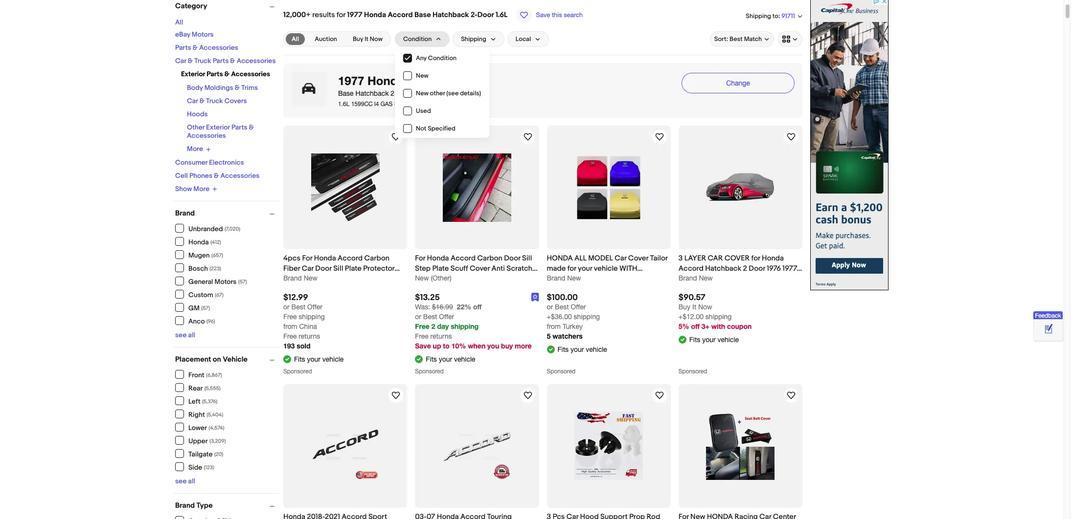 Task type: locate. For each thing, give the bounding box(es) containing it.
shipping button
[[453, 31, 504, 47]]

2 vertical spatial for
[[567, 264, 576, 274]]

1 horizontal spatial or
[[415, 313, 421, 321]]

best down $100.00
[[555, 304, 569, 311]]

mugen
[[188, 251, 210, 260]]

1 plate from the left
[[345, 264, 362, 274]]

car down "body"
[[187, 97, 198, 105]]

1 vertical spatial 1.6l
[[338, 101, 350, 108]]

for right results
[[337, 10, 345, 20]]

shipping inside $90.57 buy it now +$12.00 shipping 5% off 3+ with coupon
[[705, 313, 732, 321]]

1 see all button from the top
[[175, 331, 195, 340]]

or up +$36.00
[[547, 304, 553, 311]]

covers
[[224, 97, 247, 105]]

1 horizontal spatial brand new
[[547, 275, 581, 282]]

3+
[[702, 323, 709, 331]]

shipping up any condition link
[[461, 35, 486, 43]]

match
[[744, 35, 762, 43]]

now inside $90.57 buy it now +$12.00 shipping 5% off 3+ with coupon
[[698, 304, 712, 311]]

see all button for brand
[[175, 331, 195, 340]]

0 horizontal spatial buy
[[353, 35, 363, 43]]

accord inside 1977 honda accord base hatchback 2-door 1.6l 1599cc l4 gas sohc naturally aspirated
[[407, 74, 448, 88]]

exterior right 'other'
[[206, 123, 230, 132]]

193
[[283, 342, 295, 351]]

1 horizontal spatial from
[[547, 323, 561, 331]]

honda all model car cover tailor made for your vehicle with logo,indoor heading
[[547, 254, 668, 284]]

2 plate from the left
[[432, 264, 449, 274]]

cell phones & accessories link
[[175, 171, 259, 180]]

vehicle down with
[[718, 336, 739, 344]]

all
[[175, 18, 183, 26], [292, 35, 299, 43]]

and text__icon image
[[679, 335, 686, 343], [547, 345, 555, 353], [283, 355, 291, 363], [415, 355, 423, 363]]

2 returns from the left
[[430, 333, 452, 341]]

0 horizontal spatial returns
[[299, 333, 320, 341]]

0 horizontal spatial motors
[[192, 30, 214, 39]]

heading for 3 pcs car hood support prop rod holder clip for honda accord odyssey prelude new "image"
[[547, 513, 660, 520]]

motors
[[192, 30, 214, 39], [215, 278, 237, 286]]

new down all
[[567, 275, 581, 282]]

0 horizontal spatial (57)
[[201, 305, 210, 311]]

2-
[[471, 10, 477, 20], [391, 90, 397, 97]]

0 horizontal spatial plate
[[345, 264, 362, 274]]

for right 4pcs
[[302, 254, 312, 263]]

offer inside was: $16.99 22% off or best offer free 2 day shipping free returns save up to 10% when you buy more
[[439, 313, 454, 321]]

more up consumer on the left of the page
[[187, 145, 203, 153]]

parts down "covers"
[[231, 123, 247, 132]]

watch honda 2018-2021 accord sport gloss black logo nameplate emblem image
[[390, 390, 402, 402]]

returns down "china"
[[299, 333, 320, 341]]

door inside 3 layer car cover for honda accord hatchback 2 door 1976 1977- 1987 1988 1989
[[749, 264, 765, 274]]

gas
[[381, 101, 393, 108]]

now down 12,000 + results for 1977 honda accord base hatchback 2-door 1.6l
[[370, 35, 383, 43]]

your down sold
[[307, 356, 320, 363]]

shipping inside was: $16.99 22% off or best offer free 2 day shipping free returns save up to 10% when you buy more
[[451, 323, 479, 331]]

brand new
[[283, 275, 318, 282], [547, 275, 581, 282], [679, 275, 713, 282]]

off inside was: $16.99 22% off or best offer free 2 day shipping free returns save up to 10% when you buy more
[[473, 303, 482, 311]]

1 horizontal spatial shipping
[[746, 12, 771, 20]]

to
[[773, 12, 778, 20], [443, 342, 450, 351]]

for inside for honda accord carbon door sill step plate scuff cover anti scratch protector
[[415, 254, 425, 263]]

1599cc
[[351, 101, 373, 108]]

car up sticker
[[302, 264, 314, 274]]

1 horizontal spatial motors
[[215, 278, 237, 286]]

0 horizontal spatial base
[[338, 90, 354, 97]]

new down step
[[415, 275, 429, 282]]

base up 'condition' dropdown button
[[414, 10, 431, 20]]

now
[[370, 35, 383, 43], [698, 304, 712, 311]]

category button
[[175, 1, 279, 11]]

now down $90.57
[[698, 304, 712, 311]]

0 vertical spatial protector
[[363, 264, 394, 274]]

2 see all from the top
[[175, 478, 195, 486]]

sort: best match
[[714, 35, 762, 43]]

protector left step
[[363, 264, 394, 274]]

step
[[415, 264, 431, 274]]

new (other)
[[415, 275, 451, 282]]

brand type button
[[175, 502, 279, 511]]

model
[[588, 254, 613, 263]]

0 vertical spatial condition
[[403, 35, 432, 43]]

0 horizontal spatial 2
[[431, 323, 435, 331]]

see up "brand type"
[[175, 478, 187, 486]]

show more button
[[175, 185, 217, 193]]

see all button
[[175, 331, 195, 340], [175, 478, 195, 486]]

22%
[[457, 303, 471, 311]]

cover
[[628, 254, 648, 263], [470, 264, 490, 274], [283, 275, 303, 284]]

1 vertical spatial more
[[193, 185, 210, 193]]

buy inside $90.57 buy it now +$12.00 shipping 5% off 3+ with coupon
[[679, 304, 690, 311]]

0 horizontal spatial hatchback
[[355, 90, 389, 97]]

or inside was: $16.99 22% off or best offer free 2 day shipping free returns save up to 10% when you buy more
[[415, 313, 421, 321]]

4 heading from the left
[[679, 513, 799, 520]]

door up sticker
[[315, 264, 332, 274]]

more
[[187, 145, 203, 153], [193, 185, 210, 193]]

1 horizontal spatial off
[[691, 323, 700, 331]]

0 horizontal spatial now
[[370, 35, 383, 43]]

for honda accord carbon door sill step plate scuff cover anti scratch protector image
[[443, 153, 511, 222]]

plate
[[345, 264, 362, 274], [432, 264, 449, 274]]

truck down parts & accessories link
[[194, 57, 211, 65]]

(96)
[[206, 318, 215, 325]]

all up ebay
[[175, 18, 183, 26]]

1 horizontal spatial plate
[[432, 264, 449, 274]]

up
[[433, 342, 441, 351]]

for inside 4pcs for honda accord carbon fiber car door sill plate protector cover sticker
[[302, 254, 312, 263]]

offer inside $100.00 or best offer +$36.00 shipping from turkey 5 watchers
[[571, 304, 586, 311]]

see for brand
[[175, 331, 187, 340]]

1 horizontal spatial sill
[[522, 254, 532, 263]]

parts up the exterior parts & accessories
[[213, 57, 229, 65]]

(5,404)
[[207, 412, 223, 418]]

for inside honda all model car cover tailor made for your vehicle with logo,indoor
[[567, 264, 576, 274]]

brand up $90.57
[[679, 275, 697, 282]]

accord inside for honda accord carbon door sill step plate scuff cover anti scratch protector
[[451, 254, 476, 263]]

0 vertical spatial 1977
[[347, 10, 362, 20]]

your down up
[[439, 356, 452, 363]]

0 vertical spatial motors
[[192, 30, 214, 39]]

2 horizontal spatial brand new
[[679, 275, 713, 282]]

offer down $100.00
[[571, 304, 586, 311]]

for up step
[[415, 254, 425, 263]]

base inside 1977 honda accord base hatchback 2-door 1.6l 1599cc l4 gas sohc naturally aspirated
[[338, 90, 354, 97]]

2 see from the top
[[175, 478, 187, 486]]

2 left day
[[431, 323, 435, 331]]

2- inside 1977 honda accord base hatchback 2-door 1.6l 1599cc l4 gas sohc naturally aspirated
[[391, 90, 397, 97]]

gm
[[188, 304, 200, 312]]

door up sohc
[[397, 90, 412, 97]]

for up logo,indoor
[[567, 264, 576, 274]]

1 vertical spatial exterior
[[206, 123, 230, 132]]

2 vertical spatial hatchback
[[705, 264, 741, 274]]

general motors (57)
[[188, 278, 247, 286]]

shipping up with
[[705, 313, 732, 321]]

carbon
[[364, 254, 389, 263], [477, 254, 502, 263]]

1 vertical spatial sill
[[333, 264, 343, 274]]

0 horizontal spatial exterior
[[181, 70, 205, 78]]

door inside 4pcs for honda accord carbon fiber car door sill plate protector cover sticker
[[315, 264, 332, 274]]

1 carbon from the left
[[364, 254, 389, 263]]

cell
[[175, 171, 188, 180]]

& down the consumer electronics link
[[214, 171, 219, 180]]

1 vertical spatial hatchback
[[355, 90, 389, 97]]

0 vertical spatial off
[[473, 303, 482, 311]]

1 horizontal spatial hatchback
[[433, 10, 469, 20]]

buy
[[353, 35, 363, 43], [679, 304, 690, 311]]

results
[[312, 10, 335, 20]]

1 vertical spatial see all
[[175, 478, 195, 486]]

with
[[619, 264, 637, 274]]

rear (5,555)
[[188, 384, 221, 393]]

brand down fiber
[[283, 275, 302, 282]]

4pcs
[[283, 254, 300, 263]]

1 horizontal spatial to
[[773, 12, 778, 20]]

0 vertical spatial all link
[[175, 18, 183, 26]]

best inside $100.00 or best offer +$36.00 shipping from turkey 5 watchers
[[555, 304, 569, 311]]

1 vertical spatial 2
[[431, 323, 435, 331]]

0 vertical spatial see all
[[175, 331, 195, 340]]

2- up "shipping" dropdown button
[[471, 10, 477, 20]]

from inside '$12.99 or best offer free shipping from china free returns 193 sold'
[[283, 323, 297, 331]]

watch 3 layer car cover for honda accord hatchback 2 door 1976 1977-1987 1988 1989 image
[[785, 131, 797, 143]]

1 horizontal spatial exterior
[[206, 123, 230, 132]]

1 vertical spatial 1977
[[338, 74, 364, 88]]

watch for honda accord carbon door sill step plate scuff cover anti scratch protector image
[[522, 131, 534, 143]]

see all for brand
[[175, 331, 195, 340]]

1 vertical spatial condition
[[428, 54, 457, 62]]

car
[[175, 57, 186, 65], [187, 97, 198, 105], [615, 254, 627, 263], [302, 264, 314, 274]]

2 horizontal spatial hatchback
[[705, 264, 741, 274]]

1 vertical spatial save
[[415, 342, 431, 351]]

1 horizontal spatial for
[[567, 264, 576, 274]]

hatchback up "shipping" dropdown button
[[433, 10, 469, 20]]

0 vertical spatial save
[[536, 11, 550, 19]]

vehicle inside honda all model car cover tailor made for your vehicle with logo,indoor
[[594, 264, 618, 274]]

see all down side
[[175, 478, 195, 486]]

brand for $90.57
[[679, 275, 697, 282]]

1 see from the top
[[175, 331, 187, 340]]

ebay
[[175, 30, 190, 39]]

or for $100.00
[[547, 304, 553, 311]]

fits down +$12.00
[[689, 336, 700, 344]]

watch for new honda racing car center console armrest cushion mat pad cover combo set image
[[785, 390, 797, 402]]

1 horizontal spatial buy
[[679, 304, 690, 311]]

truck down the moldings at left top
[[206, 97, 223, 105]]

brand new down made
[[547, 275, 581, 282]]

new down any
[[416, 72, 429, 80]]

see all down 'anco'
[[175, 331, 195, 340]]

accord
[[388, 10, 413, 20], [407, 74, 448, 88], [338, 254, 363, 263], [451, 254, 476, 263], [679, 264, 704, 274]]

shipping up "china"
[[299, 313, 325, 321]]

category
[[175, 1, 207, 11]]

2 horizontal spatial for
[[751, 254, 760, 263]]

fiber
[[283, 264, 300, 274]]

2 inside was: $16.99 22% off or best offer free 2 day shipping free returns save up to 10% when you buy more
[[431, 323, 435, 331]]

aspirated
[[437, 101, 463, 108]]

0 horizontal spatial for
[[337, 10, 345, 20]]

it down 12,000 + results for 1977 honda accord base hatchback 2-door 1.6l
[[365, 35, 368, 43]]

0 horizontal spatial cover
[[283, 275, 303, 284]]

to inside was: $16.99 22% off or best offer free 2 day shipping free returns save up to 10% when you buy more
[[443, 342, 450, 351]]

all link down 12,000
[[286, 33, 305, 45]]

off left 3+
[[691, 323, 700, 331]]

1 horizontal spatial (57)
[[238, 279, 247, 285]]

1 vertical spatial (57)
[[201, 305, 210, 311]]

1 horizontal spatial cover
[[470, 264, 490, 274]]

custom
[[188, 291, 213, 299]]

motors inside "ebay motors parts & accessories car & truck parts & accessories"
[[192, 30, 214, 39]]

specified
[[428, 125, 455, 133]]

1 vertical spatial all link
[[286, 33, 305, 45]]

1 horizontal spatial returns
[[430, 333, 452, 341]]

2 from from the left
[[547, 323, 561, 331]]

returns inside '$12.99 or best offer free shipping from china free returns 193 sold'
[[299, 333, 320, 341]]

unbranded
[[188, 225, 223, 233]]

1 all from the top
[[188, 331, 195, 340]]

2 horizontal spatial cover
[[628, 254, 648, 263]]

condition up new link
[[428, 54, 457, 62]]

door inside 1977 honda accord base hatchback 2-door 1.6l 1599cc l4 gas sohc naturally aspirated
[[397, 90, 412, 97]]

motors for ebay
[[192, 30, 214, 39]]

shipping inside $100.00 or best offer +$36.00 shipping from turkey 5 watchers
[[574, 313, 600, 321]]

0 vertical spatial see all button
[[175, 331, 195, 340]]

1 horizontal spatial carbon
[[477, 254, 502, 263]]

honda (412)
[[188, 238, 221, 246]]

coupon
[[727, 323, 752, 331]]

honda up sticker
[[314, 254, 336, 263]]

0 horizontal spatial 2-
[[391, 90, 397, 97]]

offer for $100.00
[[571, 304, 586, 311]]

for right the cover
[[751, 254, 760, 263]]

all link up ebay
[[175, 18, 183, 26]]

all down 12,000
[[292, 35, 299, 43]]

placement on vehicle
[[175, 355, 248, 365]]

0 horizontal spatial or
[[283, 304, 290, 311]]

anti
[[492, 264, 505, 274]]

1 vertical spatial now
[[698, 304, 712, 311]]

0 vertical spatial hatchback
[[433, 10, 469, 20]]

off
[[473, 303, 482, 311], [691, 323, 700, 331]]

None text field
[[415, 304, 453, 311]]

2 inside 3 layer car cover for honda accord hatchback 2 door 1976 1977- 1987 1988 1989
[[743, 264, 747, 274]]

1 vertical spatial for
[[751, 254, 760, 263]]

car inside body moldings & trims car & truck covers hoods other exterior parts & accessories
[[187, 97, 198, 105]]

0 horizontal spatial to
[[443, 342, 450, 351]]

cover down fiber
[[283, 275, 303, 284]]

sill inside 4pcs for honda accord carbon fiber car door sill plate protector cover sticker
[[333, 264, 343, 274]]

custom (67)
[[188, 291, 224, 299]]

0 vertical spatial to
[[773, 12, 778, 20]]

1 vertical spatial off
[[691, 323, 700, 331]]

4pcs for honda accord carbon fiber car door sill plate protector cover sticker image
[[311, 153, 380, 222]]

1 brand new from the left
[[283, 275, 318, 282]]

save left this
[[536, 11, 550, 19]]

1 horizontal spatial save
[[536, 11, 550, 19]]

feedback
[[1035, 313, 1061, 320]]

buy right auction link
[[353, 35, 363, 43]]

1 horizontal spatial 2
[[743, 264, 747, 274]]

1.6l left 1599cc
[[338, 101, 350, 108]]

free
[[283, 313, 297, 321], [415, 323, 430, 331], [283, 333, 297, 341], [415, 333, 428, 341]]

save left up
[[415, 342, 431, 351]]

or down was:
[[415, 313, 421, 321]]

1 vertical spatial 2-
[[391, 90, 397, 97]]

1.6l inside 1977 honda accord base hatchback 2-door 1.6l 1599cc l4 gas sohc naturally aspirated
[[338, 101, 350, 108]]

from inside $100.00 or best offer +$36.00 shipping from turkey 5 watchers
[[547, 323, 561, 331]]

1 see all from the top
[[175, 331, 195, 340]]

1 from from the left
[[283, 323, 297, 331]]

3 brand new from the left
[[679, 275, 713, 282]]

car down ebay
[[175, 57, 186, 65]]

returns inside was: $16.99 22% off or best offer free 2 day shipping free returns save up to 10% when you buy more
[[430, 333, 452, 341]]

1.6l up "shipping" dropdown button
[[495, 10, 508, 20]]

1 vertical spatial protector
[[415, 275, 447, 284]]

0 vertical spatial for
[[337, 10, 345, 20]]

base
[[414, 10, 431, 20], [338, 90, 354, 97]]

0 vertical spatial buy
[[353, 35, 363, 43]]

All selected text field
[[292, 35, 299, 44]]

1 returns from the left
[[299, 333, 320, 341]]

from for $100.00
[[547, 323, 561, 331]]

1 for from the left
[[302, 254, 312, 263]]

or inside '$12.99 or best offer free shipping from china free returns 193 sold'
[[283, 304, 290, 311]]

best down was:
[[423, 313, 437, 321]]

watch honda all model car cover tailor made for your vehicle with logo,indoor image
[[654, 131, 665, 143]]

0 horizontal spatial for
[[302, 254, 312, 263]]

0 vertical spatial 1.6l
[[495, 10, 508, 20]]

2 heading from the left
[[415, 513, 523, 520]]

0 horizontal spatial offer
[[307, 304, 322, 311]]

2 brand new from the left
[[547, 275, 581, 282]]

1 horizontal spatial offer
[[439, 313, 454, 321]]

accord inside 4pcs for honda accord carbon fiber car door sill plate protector cover sticker
[[338, 254, 363, 263]]

0 vertical spatial 2
[[743, 264, 747, 274]]

0 horizontal spatial sill
[[333, 264, 343, 274]]

1 horizontal spatial 2-
[[471, 10, 477, 20]]

to inside shipping to : 91711
[[773, 12, 778, 20]]

brand new down layer
[[679, 275, 713, 282]]

best right sort:
[[730, 35, 743, 43]]

for new honda racing car center console armrest cushion mat pad cover combo set image
[[706, 412, 775, 481]]

2 vertical spatial cover
[[283, 275, 303, 284]]

0 horizontal spatial 1.6l
[[338, 101, 350, 108]]

2 carbon from the left
[[477, 254, 502, 263]]

honda up 1976
[[762, 254, 784, 263]]

1 horizontal spatial protector
[[415, 275, 447, 284]]

1977 up 1599cc
[[338, 74, 364, 88]]

2 for hatchback
[[743, 264, 747, 274]]

heading for 03-07 honda accord touring luggage trunk lid logo badge nameplate emblem sport
[[415, 513, 523, 520]]

it
[[365, 35, 368, 43], [692, 304, 696, 311]]

or down $12.99
[[283, 304, 290, 311]]

1 horizontal spatial all link
[[286, 33, 305, 45]]

shipping down the 22%
[[451, 323, 479, 331]]

0 vertical spatial shipping
[[746, 12, 771, 20]]

0 vertical spatial sill
[[522, 254, 532, 263]]

for
[[302, 254, 312, 263], [415, 254, 425, 263]]

1 vertical spatial see
[[175, 478, 187, 486]]

save
[[536, 11, 550, 19], [415, 342, 431, 351]]

2 horizontal spatial offer
[[571, 304, 586, 311]]

honda up gas
[[367, 74, 404, 88]]

0 vertical spatial all
[[188, 331, 195, 340]]

new right 1987
[[699, 275, 713, 282]]

(see
[[446, 90, 459, 97]]

1977 inside 1977 honda accord base hatchback 2-door 1.6l 1599cc l4 gas sohc naturally aspirated
[[338, 74, 364, 88]]

see all button down side
[[175, 478, 195, 486]]

your down all
[[578, 264, 592, 274]]

not
[[416, 125, 426, 133]]

cover inside honda all model car cover tailor made for your vehicle with logo,indoor
[[628, 254, 648, 263]]

exterior inside body moldings & trims car & truck covers hoods other exterior parts & accessories
[[206, 123, 230, 132]]

or inside $100.00 or best offer +$36.00 shipping from turkey 5 watchers
[[547, 304, 553, 311]]

shipping for shipping to : 91711
[[746, 12, 771, 20]]

0 horizontal spatial off
[[473, 303, 482, 311]]

5
[[547, 332, 551, 341]]

exterior up "body"
[[181, 70, 205, 78]]

1 heading from the left
[[283, 513, 387, 520]]

all
[[188, 331, 195, 340], [188, 478, 195, 486]]

honda inside 4pcs for honda accord carbon fiber car door sill plate protector cover sticker
[[314, 254, 336, 263]]

1 vertical spatial all
[[188, 478, 195, 486]]

shipping inside dropdown button
[[461, 35, 486, 43]]

2 for from the left
[[415, 254, 425, 263]]

shipping inside '$12.99 or best offer free shipping from china free returns 193 sold'
[[299, 313, 325, 321]]

shipping inside shipping to : 91711
[[746, 12, 771, 20]]

& inside consumer electronics cell phones & accessories
[[214, 171, 219, 180]]

lower
[[188, 424, 207, 432]]

honda up buy it now in the left of the page
[[364, 10, 386, 20]]

heading
[[283, 513, 387, 520], [415, 513, 523, 520], [547, 513, 660, 520], [679, 513, 799, 520]]

shipping for shipping
[[461, 35, 486, 43]]

best down $12.99
[[291, 304, 305, 311]]

brand for $100.00
[[547, 275, 565, 282]]

heading for for new honda racing car center console armrest cushion mat pad cover combo set image
[[679, 513, 799, 520]]

honda up step
[[427, 254, 449, 263]]

2 see all button from the top
[[175, 478, 195, 486]]

was:
[[415, 304, 430, 311]]

2 all from the top
[[188, 478, 195, 486]]

see all button down 'anco'
[[175, 331, 195, 340]]

auction link
[[309, 33, 343, 45]]

motors up parts & accessories link
[[192, 30, 214, 39]]

0 vertical spatial exterior
[[181, 70, 205, 78]]

phones
[[189, 171, 212, 180]]

car up with
[[615, 254, 627, 263]]

hatchback up "l4"
[[355, 90, 389, 97]]

body
[[187, 84, 203, 92]]

condition up any
[[403, 35, 432, 43]]

honda 2018-2021 accord sport gloss black logo nameplate emblem image
[[311, 412, 380, 481]]

1 horizontal spatial 1.6l
[[495, 10, 508, 20]]

0 horizontal spatial brand new
[[283, 275, 318, 282]]

2- up gas
[[391, 90, 397, 97]]

1 horizontal spatial it
[[692, 304, 696, 311]]

new link
[[395, 67, 489, 85]]

from
[[283, 323, 297, 331], [547, 323, 561, 331]]

0 horizontal spatial all
[[175, 18, 183, 26]]

mugen (657)
[[188, 251, 223, 260]]

offer inside '$12.99 or best offer free shipping from china free returns 193 sold'
[[307, 304, 322, 311]]

fits
[[689, 336, 700, 344], [558, 346, 569, 354], [294, 356, 305, 363], [426, 356, 437, 363]]

0 horizontal spatial carbon
[[364, 254, 389, 263]]

for honda accord carbon door sill step plate scuff cover anti scratch protector heading
[[415, 254, 538, 284]]

vehicle down "model"
[[594, 264, 618, 274]]

protector down step
[[415, 275, 447, 284]]

tailgate
[[188, 450, 213, 459]]

hatchback inside 3 layer car cover for honda accord hatchback 2 door 1976 1977- 1987 1988 1989
[[705, 264, 741, 274]]

from left "china"
[[283, 323, 297, 331]]

0 vertical spatial see
[[175, 331, 187, 340]]

car inside honda all model car cover tailor made for your vehicle with logo,indoor
[[615, 254, 627, 263]]

(123)
[[204, 465, 214, 471]]

returns down day
[[430, 333, 452, 341]]

carbon inside 4pcs for honda accord carbon fiber car door sill plate protector cover sticker
[[364, 254, 389, 263]]

side (123)
[[188, 464, 214, 472]]

or for $12.99
[[283, 304, 290, 311]]

sill right fiber
[[333, 264, 343, 274]]

all for placement on vehicle
[[188, 478, 195, 486]]

0 vertical spatial truck
[[194, 57, 211, 65]]

3
[[679, 254, 683, 263]]

truck
[[194, 57, 211, 65], [206, 97, 223, 105]]

other exterior parts & accessories link
[[187, 123, 254, 140]]

3 heading from the left
[[547, 513, 660, 520]]

1 vertical spatial buy
[[679, 304, 690, 311]]

your down 3+
[[702, 336, 716, 344]]

brand
[[175, 209, 195, 218], [283, 275, 302, 282], [547, 275, 565, 282], [679, 275, 697, 282], [175, 502, 195, 511]]

it down $90.57
[[692, 304, 696, 311]]

car inside 4pcs for honda accord carbon fiber car door sill plate protector cover sticker
[[302, 264, 314, 274]]

other
[[187, 123, 205, 132]]

door up scratch
[[504, 254, 520, 263]]



Task type: vqa. For each thing, say whether or not it's contained in the screenshot.
SOHC
yes



Task type: describe. For each thing, give the bounding box(es) containing it.
door inside for honda accord carbon door sill step plate scuff cover anti scratch protector
[[504, 254, 520, 263]]

honda inside 1977 honda accord base hatchback 2-door 1.6l 1599cc l4 gas sohc naturally aspirated
[[367, 74, 404, 88]]

1989
[[712, 275, 727, 284]]

(other)
[[431, 275, 451, 282]]

(67)
[[215, 292, 224, 298]]

fits your vehicle down sold
[[294, 356, 344, 363]]

buy
[[501, 342, 513, 351]]

& down trims
[[249, 123, 254, 132]]

brand new for $100.00
[[547, 275, 581, 282]]

watch 4pcs for honda accord carbon fiber car door sill plate protector cover sticker image
[[390, 131, 402, 143]]

watchers
[[552, 332, 583, 341]]

(7,020)
[[225, 226, 240, 232]]

this
[[552, 11, 562, 19]]

accessories inside consumer electronics cell phones & accessories
[[220, 171, 259, 180]]

best inside '$12.99 or best offer free shipping from china free returns 193 sold'
[[291, 304, 305, 311]]

$13.25
[[415, 293, 440, 303]]

new other (see details)
[[416, 90, 481, 97]]

used link
[[395, 102, 489, 120]]

save this search button
[[513, 7, 586, 23]]

brand new for $12.99
[[283, 275, 318, 282]]

fits your vehicle down 10%
[[426, 356, 475, 363]]

parts & accessories link
[[175, 44, 238, 52]]

brand for $12.99
[[283, 275, 302, 282]]

accessories inside body moldings & trims car & truck covers hoods other exterior parts & accessories
[[187, 132, 226, 140]]

fits down sold
[[294, 356, 305, 363]]

condition inside dropdown button
[[403, 35, 432, 43]]

3 layer car cover for honda accord hatchback 2 door 1976 1977- 1987 1988 1989 heading
[[679, 254, 802, 284]]

+$12.00
[[679, 313, 704, 321]]

sticker
[[305, 275, 329, 284]]

shipping for $12.99
[[299, 313, 325, 321]]

vehicle down '$12.99 or best offer free shipping from china free returns 193 sold'
[[322, 356, 344, 363]]

hatchback inside 1977 honda accord base hatchback 2-door 1.6l 1599cc l4 gas sohc naturally aspirated
[[355, 90, 389, 97]]

1 horizontal spatial all
[[292, 35, 299, 43]]

truck inside "ebay motors parts & accessories car & truck parts & accessories"
[[194, 57, 211, 65]]

all
[[574, 254, 587, 263]]

& down "car & truck parts & accessories" link
[[224, 70, 230, 78]]

honda inside 3 layer car cover for honda accord hatchback 2 door 1976 1977- 1987 1988 1989
[[762, 254, 784, 263]]

+
[[306, 10, 311, 20]]

plate inside 4pcs for honda accord carbon fiber car door sill plate protector cover sticker
[[345, 264, 362, 274]]

search
[[564, 11, 583, 19]]

(657)
[[211, 252, 223, 259]]

new up $12.99
[[304, 275, 318, 282]]

fits down watchers
[[558, 346, 569, 354]]

& down ebay motors link
[[193, 44, 198, 52]]

cover inside for honda accord carbon door sill step plate scuff cover anti scratch protector
[[470, 264, 490, 274]]

buy it now
[[353, 35, 383, 43]]

1977 honda accord base hatchback 2-door 1.6l 1599cc l4 gas sohc naturally aspirated
[[338, 74, 463, 108]]

03-07 honda accord touring luggage trunk lid logo badge nameplate emblem sport image
[[443, 412, 511, 481]]

honda all model car cover tailor made for your vehicle with logo,indoor image
[[574, 153, 643, 222]]

listing options selector. gallery view selected. image
[[782, 35, 798, 43]]

left (5,376)
[[188, 398, 217, 406]]

& left trims
[[235, 84, 240, 92]]

4pcs for honda accord carbon fiber car door sill plate protector cover sticker
[[283, 254, 394, 284]]

honda inside for honda accord carbon door sill step plate scuff cover anti scratch protector
[[427, 254, 449, 263]]

advertisement region
[[810, 0, 889, 291]]

you
[[487, 342, 499, 351]]

scuff
[[451, 264, 468, 274]]

right
[[188, 411, 205, 419]]

plate inside for honda accord carbon door sill step plate scuff cover anti scratch protector
[[432, 264, 449, 274]]

cover inside 4pcs for honda accord carbon fiber car door sill plate protector cover sticker
[[283, 275, 303, 284]]

(412)
[[210, 239, 221, 245]]

(6,867)
[[206, 372, 222, 378]]

(57) inside gm (57)
[[201, 305, 210, 311]]

(20)
[[214, 451, 223, 458]]

honda all model car cover tailor made for your vehicle with logo,indoor link
[[547, 254, 671, 284]]

all for brand
[[188, 331, 195, 340]]

0 horizontal spatial it
[[365, 35, 368, 43]]

condition button
[[395, 31, 450, 47]]

ebay motors link
[[175, 30, 214, 39]]

(57) inside general motors (57)
[[238, 279, 247, 285]]

hoods link
[[187, 110, 208, 118]]

new inside new link
[[416, 72, 429, 80]]

fits down up
[[426, 356, 437, 363]]

vehicle down 10%
[[454, 356, 475, 363]]

12,000 + results for 1977 honda accord base hatchback 2-door 1.6l
[[283, 10, 508, 20]]

accord inside 3 layer car cover for honda accord hatchback 2 door 1976 1977- 1987 1988 1989
[[679, 264, 704, 274]]

upper
[[188, 437, 208, 445]]

general
[[188, 278, 213, 286]]

for inside 3 layer car cover for honda accord hatchback 2 door 1976 1977- 1987 1988 1989
[[751, 254, 760, 263]]

now inside buy it now link
[[370, 35, 383, 43]]

& down parts & accessories link
[[188, 57, 193, 65]]

1977-
[[783, 264, 799, 274]]

brand left type
[[175, 502, 195, 511]]

protector inside 4pcs for honda accord carbon fiber car door sill plate protector cover sticker
[[363, 264, 394, 274]]

brand type
[[175, 502, 213, 511]]

off inside $90.57 buy it now +$12.00 shipping 5% off 3+ with coupon
[[691, 323, 700, 331]]

$100.00 or best offer +$36.00 shipping from turkey 5 watchers
[[547, 293, 600, 341]]

exterior parts & accessories
[[181, 70, 270, 78]]

motors for general
[[215, 278, 237, 286]]

it inside $90.57 buy it now +$12.00 shipping 5% off 3+ with coupon
[[692, 304, 696, 311]]

$12.99
[[283, 293, 308, 303]]

2 for free
[[431, 323, 435, 331]]

ebay motors parts & accessories car & truck parts & accessories
[[175, 30, 276, 65]]

made
[[547, 264, 566, 274]]

change
[[726, 79, 750, 87]]

show more
[[175, 185, 210, 193]]

new inside new other (see details) link
[[416, 90, 429, 97]]

gm (57)
[[188, 304, 210, 312]]

4pcs for honda accord carbon fiber car door sill plate protector cover sticker heading
[[283, 254, 400, 284]]

tailgate (20)
[[188, 450, 223, 459]]

when
[[468, 342, 485, 351]]

none text field containing was:
[[415, 304, 453, 311]]

see for placement on vehicle
[[175, 478, 187, 486]]

body moldings & trims link
[[187, 84, 258, 92]]

shipping for $90.57
[[705, 313, 732, 321]]

on
[[213, 355, 221, 365]]

0 vertical spatial 2-
[[471, 10, 477, 20]]

$16.99
[[432, 304, 453, 311]]

(223)
[[210, 265, 221, 272]]

honda up mugen
[[188, 238, 209, 246]]

tailor
[[650, 254, 668, 263]]

vehicle down $100.00 or best offer +$36.00 shipping from turkey 5 watchers
[[586, 346, 607, 354]]

3 layer car cover for honda accord hatchback 2 door 1976 1977-1987 1988 1989 image
[[706, 165, 775, 210]]

see all button for placement on vehicle
[[175, 478, 195, 486]]

& up hoods link in the left of the page
[[199, 97, 204, 105]]

front (6,867)
[[188, 371, 222, 379]]

protector inside for honda accord carbon door sill step plate scuff cover anti scratch protector
[[415, 275, 447, 284]]

fits your vehicle down watchers
[[558, 346, 607, 354]]

bosch
[[188, 264, 208, 273]]

truck inside body moldings & trims car & truck covers hoods other exterior parts & accessories
[[206, 97, 223, 105]]

12,000
[[283, 10, 306, 20]]

3 layer car cover for honda accord hatchback 2 door 1976 1977- 1987 1988 1989
[[679, 254, 799, 284]]

car & truck parts & accessories link
[[175, 57, 276, 65]]

l4
[[374, 101, 379, 108]]

sort:
[[714, 35, 728, 43]]

+$36.00
[[547, 313, 572, 321]]

turkey
[[563, 323, 583, 331]]

parts up the moldings at left top
[[207, 70, 223, 78]]

door up "shipping" dropdown button
[[477, 10, 494, 20]]

parts down ebay
[[175, 44, 191, 52]]

save inside was: $16.99 22% off or best offer free 2 day shipping free returns save up to 10% when you buy more
[[415, 342, 431, 351]]

$12.99 or best offer free shipping from china free returns 193 sold
[[283, 293, 325, 351]]

brand down show
[[175, 209, 195, 218]]

91711
[[782, 12, 795, 20]]

heading for honda 2018-2021 accord sport gloss black logo nameplate emblem
[[283, 513, 387, 520]]

watch 03-07 honda accord touring luggage trunk lid logo badge nameplate emblem sport image
[[522, 390, 534, 402]]

see all for placement on vehicle
[[175, 478, 195, 486]]

layer
[[684, 254, 706, 263]]

with
[[711, 323, 725, 331]]

save this search
[[536, 11, 583, 19]]

anco (96)
[[188, 317, 215, 326]]

parts inside body moldings & trims car & truck covers hoods other exterior parts & accessories
[[231, 123, 247, 132]]

more inside more button
[[187, 145, 203, 153]]

car inside "ebay motors parts & accessories car & truck parts & accessories"
[[175, 57, 186, 65]]

more inside show more button
[[193, 185, 210, 193]]

3 pcs car hood support prop rod holder clip for honda accord odyssey prelude new image
[[574, 412, 643, 481]]

electronics
[[209, 158, 244, 167]]

from for $12.99
[[283, 323, 297, 331]]

honda all model car cover tailor made for your vehicle with logo,indoor
[[547, 254, 668, 284]]

1988
[[695, 275, 710, 284]]

type
[[196, 502, 213, 511]]

placement
[[175, 355, 211, 365]]

consumer
[[175, 158, 207, 167]]

(5,376)
[[202, 399, 217, 405]]

shipping for $100.00
[[574, 313, 600, 321]]

show
[[175, 185, 192, 193]]

offer for $12.99
[[307, 304, 322, 311]]

sill inside for honda accord carbon door sill step plate scuff cover anti scratch protector
[[522, 254, 532, 263]]

save inside button
[[536, 11, 550, 19]]

naturally
[[413, 101, 436, 108]]

brand new for $90.57
[[679, 275, 713, 282]]

car & truck covers link
[[187, 97, 247, 105]]

hoods
[[187, 110, 208, 118]]

sold
[[297, 342, 310, 351]]

watch 3 pcs car hood support prop rod holder clip for honda accord odyssey prelude new image
[[654, 390, 665, 402]]

best inside dropdown button
[[730, 35, 743, 43]]

best inside was: $16.99 22% off or best offer free 2 day shipping free returns save up to 10% when you buy more
[[423, 313, 437, 321]]

fits your vehicle down with
[[689, 336, 739, 344]]

your inside honda all model car cover tailor made for your vehicle with logo,indoor
[[578, 264, 592, 274]]

& up the exterior parts & accessories
[[230, 57, 235, 65]]

1976
[[767, 264, 781, 274]]

for honda accord carbon door sill step plate scuff cover anti scratch protector
[[415, 254, 532, 284]]

body moldings & trims car & truck covers hoods other exterior parts & accessories
[[187, 84, 258, 140]]

carbon inside for honda accord carbon door sill step plate scuff cover anti scratch protector
[[477, 254, 502, 263]]

1987
[[679, 275, 693, 284]]

your down watchers
[[570, 346, 584, 354]]

0 vertical spatial base
[[414, 10, 431, 20]]



